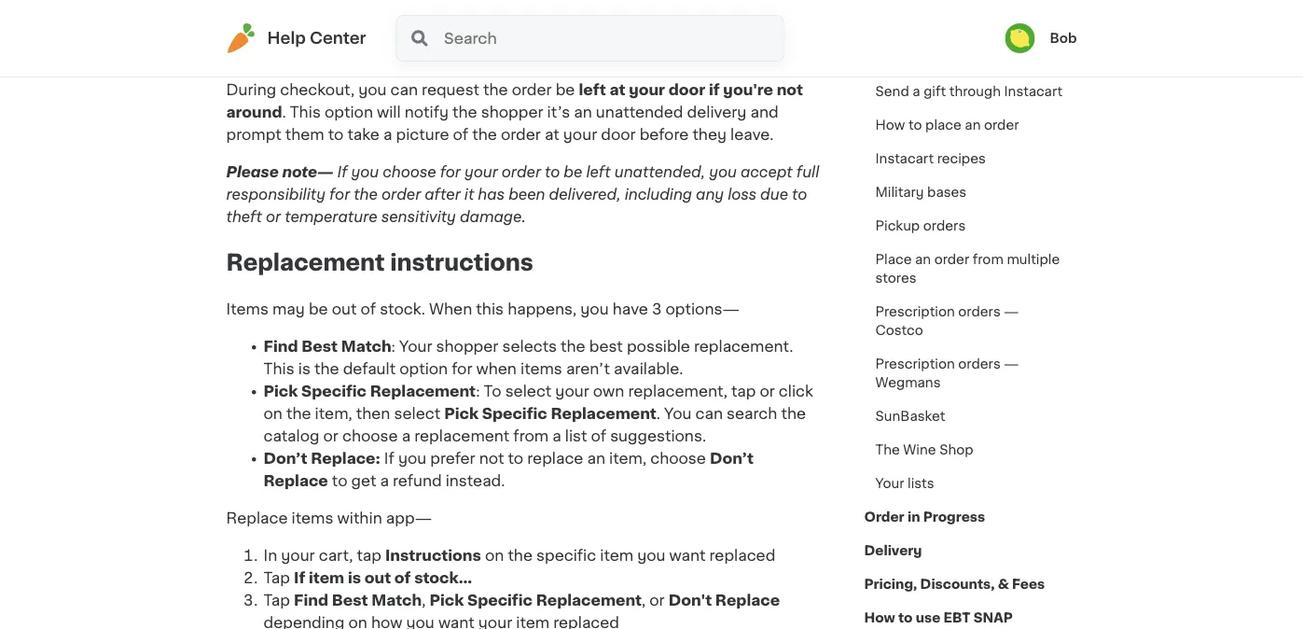 Task type: vqa. For each thing, say whether or not it's contained in the screenshot.
top Add
no



Task type: locate. For each thing, give the bounding box(es) containing it.
out
[[332, 302, 357, 317], [365, 571, 391, 586]]

a left gift
[[913, 85, 921, 98]]

out down instructions
[[365, 571, 391, 586]]

prescription up 'wegmans'
[[876, 357, 955, 371]]

replace inside don't replace
[[264, 474, 328, 489]]

it's
[[547, 104, 570, 119]]

when down future
[[463, 45, 503, 60]]

select right then
[[394, 407, 441, 422]]

use
[[916, 611, 941, 624]]

— down the prescription orders — costco link
[[1005, 357, 1020, 371]]

your inside . this option will notify the shopper it's an unattended delivery and prompt them to take a picture of the order at your door before they leave.
[[564, 127, 597, 142]]

your left lists
[[876, 477, 905, 490]]

1 vertical spatial from
[[514, 429, 549, 444]]

: for pick specific replacement
[[476, 384, 480, 399]]

orders for prescription orders — wegmans
[[959, 357, 1001, 371]]

1 horizontal spatial in
[[908, 511, 921, 524]]

help center link
[[226, 23, 366, 53]]

choose inside . you can search the catalog or choose a replacement from a list of suggestions.
[[342, 429, 398, 444]]

how down pricing,
[[865, 611, 896, 624]]

this inside : your shopper selects the best possible replacement. this is the default option for when items aren't available.
[[264, 362, 295, 377]]

0 horizontal spatial :
[[392, 339, 396, 354]]

want
[[670, 548, 706, 563]]

3
[[652, 302, 662, 317]]

when up to
[[476, 362, 517, 377]]

0 vertical spatial your
[[400, 339, 433, 354]]

replacement down specific
[[536, 593, 642, 608]]

0 vertical spatial —
[[1005, 305, 1020, 318]]

option inside . this option will notify the shopper it's an unattended delivery and prompt them to take a picture of the order at your door before they leave.
[[325, 104, 373, 119]]

choose
[[383, 164, 436, 179], [342, 429, 398, 444], [651, 451, 706, 466]]

or down responsibility
[[266, 209, 281, 224]]

unattended
[[596, 104, 684, 119]]

1 vertical spatial is
[[348, 571, 361, 586]]

best
[[302, 339, 338, 354], [332, 593, 368, 608]]

2 , from the left
[[642, 593, 646, 608]]

, left don't
[[642, 593, 646, 608]]

an inside place an order from multiple stores
[[916, 253, 932, 266]]

will
[[377, 104, 401, 119]]

items up cart,
[[292, 511, 334, 526]]

send
[[876, 85, 910, 98]]

0 vertical spatial this
[[290, 104, 321, 119]]

1 horizontal spatial is
[[348, 571, 361, 586]]

instructions
[[385, 548, 481, 563]]

you left 'want'
[[638, 548, 666, 563]]

stock.
[[380, 302, 426, 317]]

item, down suggestions.
[[610, 451, 647, 466]]

replacement inside in your cart, tap instructions on the specific item you want replaced tap if item is out of stock... tap find best match , pick specific replacement , or don't replace
[[536, 593, 642, 608]]

match up default
[[341, 339, 392, 354]]

when inside : your shopper selects the best possible replacement. this is the default option for when items aren't available.
[[476, 362, 517, 377]]

wegmans
[[876, 376, 941, 389]]

orders for prescription orders — costco
[[959, 305, 1001, 318]]

of right list
[[591, 429, 607, 444]]

order down through
[[985, 119, 1020, 132]]

before
[[640, 127, 689, 142]]

0 horizontal spatial in
[[693, 45, 706, 60]]

your
[[400, 339, 433, 354], [876, 477, 905, 490]]

tap up search
[[732, 384, 756, 399]]

this down find best match
[[264, 362, 295, 377]]

tap right cart,
[[357, 548, 382, 563]]

1 vertical spatial at
[[545, 127, 560, 142]]

0 vertical spatial option
[[325, 104, 373, 119]]

pricing, discounts, & fees
[[865, 578, 1046, 591]]

on inside : to select your own replacement, tap or click on the item, then select
[[264, 407, 283, 422]]

1 vertical spatial match
[[372, 593, 422, 608]]

1 vertical spatial when
[[476, 362, 517, 377]]

can
[[391, 82, 418, 97], [696, 407, 723, 422]]

during
[[226, 82, 276, 97]]

don't replace: if you prefer not to replace an item, choose
[[264, 451, 710, 466]]

item down cart,
[[309, 571, 345, 586]]

to inside item instructions carry over to future orders. if your item preferences change, make sure
[[436, 22, 452, 37]]

don't
[[264, 451, 308, 466], [710, 451, 754, 466]]

0 horizontal spatial item,
[[315, 407, 352, 422]]

option right default
[[400, 362, 448, 377]]

orders inside prescription orders — costco
[[959, 305, 1001, 318]]

how for how to use ebt snap
[[865, 611, 896, 624]]

if you choose for your order to be left unattended, you accept full responsibility for the order after it has been delivered, including any loss due to theft or temperature sensitivity damage.
[[226, 164, 820, 224]]

2 vertical spatial specific
[[468, 593, 533, 608]]

0 vertical spatial .
[[282, 104, 286, 119]]

this up them
[[290, 104, 321, 119]]

. inside . this option will notify the shopper it's an unattended delivery and prompt them to take a picture of the order at your door before they leave.
[[282, 104, 286, 119]]

1 vertical spatial best
[[332, 593, 368, 608]]

replace items within app—
[[226, 511, 432, 526]]

: inside : your shopper selects the best possible replacement. this is the default option for when items aren't available.
[[392, 339, 396, 354]]

to inside . this option will notify the shopper it's an unattended delivery and prompt them to take a picture of the order at your door before they leave.
[[328, 127, 344, 142]]

replace
[[528, 451, 584, 466]]

after
[[425, 187, 461, 201]]

0 vertical spatial item
[[612, 22, 646, 37]]

request
[[422, 82, 480, 97]]

2 vertical spatial items
[[292, 511, 334, 526]]

be inside if you choose for your order to be left unattended, you accept full responsibility for the order after it has been delivered, including any loss due to theft or temperature sensitivity damage.
[[564, 164, 583, 179]]

1 horizontal spatial item,
[[610, 451, 647, 466]]

the left specific
[[508, 548, 533, 563]]

pick up catalog
[[264, 384, 298, 399]]

in
[[693, 45, 706, 60], [908, 511, 921, 524]]

instructions
[[264, 22, 353, 37], [390, 252, 534, 274]]

aren't
[[566, 362, 610, 377]]

you
[[359, 82, 387, 97], [351, 164, 379, 179], [710, 164, 737, 179], [581, 302, 609, 317], [398, 451, 427, 466], [638, 548, 666, 563]]

be for to
[[564, 164, 583, 179]]

0 horizontal spatial items
[[292, 511, 334, 526]]

find down cart,
[[294, 593, 329, 608]]

pickup orders
[[876, 219, 966, 232]]

0 horizontal spatial can
[[391, 82, 418, 97]]

items
[[647, 45, 689, 60], [521, 362, 563, 377], [292, 511, 334, 526]]

1 horizontal spatial :
[[476, 384, 480, 399]]

don't inside don't replace
[[710, 451, 754, 466]]

order inside . this option will notify the shopper it's an unattended delivery and prompt them to take a picture of the order at your door before they leave.
[[501, 127, 541, 142]]

orders down place an order from multiple stores link
[[959, 305, 1001, 318]]

0 horizontal spatial door
[[601, 127, 636, 142]]

wine
[[904, 443, 937, 456]]

your up has
[[465, 164, 498, 179]]

stores
[[876, 272, 917, 285]]

don't down search
[[710, 451, 754, 466]]

prescription
[[876, 305, 955, 318], [876, 357, 955, 371]]

your down "aren't"
[[556, 384, 590, 399]]

1 vertical spatial tap
[[357, 548, 382, 563]]

order
[[512, 82, 552, 97], [985, 119, 1020, 132], [501, 127, 541, 142], [502, 164, 541, 179], [382, 187, 421, 201], [935, 253, 970, 266]]

have
[[613, 302, 649, 317]]

item up same
[[612, 22, 646, 37]]

1 vertical spatial pick specific replacement
[[444, 407, 657, 422]]

your down carry
[[378, 45, 412, 60]]

how to use ebt snap link
[[865, 601, 1013, 629]]

instructions inside item instructions carry over to future orders. if your item preferences change, make sure
[[264, 22, 353, 37]]

for down 'when'
[[452, 362, 473, 377]]

of left stock.
[[361, 302, 376, 317]]

military bases
[[876, 186, 967, 199]]

1 vertical spatial item,
[[610, 451, 647, 466]]

your up unattended at the top of page
[[629, 82, 665, 97]]

1 vertical spatial left
[[587, 164, 611, 179]]

replace
[[264, 474, 328, 489], [226, 511, 288, 526], [716, 593, 780, 608]]

or up search
[[760, 384, 775, 399]]

1 vertical spatial instructions
[[390, 252, 534, 274]]

shopper down "items may be out of stock. when this happens, you have 3 options—"
[[436, 339, 499, 354]]

can right 'you'
[[696, 407, 723, 422]]

don't for don't replace: if you prefer not to replace an item, choose
[[264, 451, 308, 466]]

user avatar image
[[1006, 23, 1035, 53]]

not inside left at your door if you're not around
[[777, 82, 804, 97]]

1 horizontal spatial can
[[696, 407, 723, 422]]

a up to get a refund instead.
[[402, 429, 411, 444]]

is
[[298, 362, 311, 377], [348, 571, 361, 586]]

prescription inside prescription orders — costco
[[876, 305, 955, 318]]

choose down suggestions.
[[651, 451, 706, 466]]

out up find best match
[[332, 302, 357, 317]]

to down replace: in the bottom of the page
[[332, 474, 348, 489]]

the up temperature
[[354, 187, 378, 201]]

including
[[625, 187, 693, 201]]

order inside place an order from multiple stores
[[935, 253, 970, 266]]

replace:
[[311, 451, 381, 466]]

0 horizontal spatial instacart
[[876, 152, 934, 165]]

of inside . you can search the catalog or choose a replacement from a list of suggestions.
[[591, 429, 607, 444]]

1 vertical spatial can
[[696, 407, 723, 422]]

orders for pickup orders
[[924, 219, 966, 232]]

is down cart,
[[348, 571, 361, 586]]

the up catalog
[[286, 407, 311, 422]]

1 vertical spatial tap
[[264, 593, 290, 608]]

0 vertical spatial at
[[610, 82, 626, 97]]

1 vertical spatial :
[[476, 384, 480, 399]]

shopper left "it's" on the left
[[481, 104, 544, 119]]

not up the and
[[777, 82, 804, 97]]

how
[[876, 119, 906, 132], [865, 611, 896, 624]]

tap inside : to select your own replacement, tap or click on the item, then select
[[732, 384, 756, 399]]

delivery
[[865, 544, 923, 557]]

0 vertical spatial tap
[[732, 384, 756, 399]]

the left same
[[574, 45, 599, 60]]

0 vertical spatial left
[[579, 82, 606, 97]]

1 prescription from the top
[[876, 305, 955, 318]]

available.
[[614, 362, 684, 377]]

if up to review your notes when ordering the same items in the future.
[[561, 22, 571, 37]]

checkout,
[[280, 82, 355, 97]]

items down selects
[[521, 362, 563, 377]]

—
[[1005, 305, 1020, 318], [1005, 357, 1020, 371]]

0 vertical spatial not
[[777, 82, 804, 97]]

1 horizontal spatial door
[[669, 82, 706, 97]]

1 vertical spatial not
[[479, 451, 504, 466]]

a right get
[[380, 474, 389, 489]]

0 horizontal spatial at
[[545, 127, 560, 142]]

click
[[779, 384, 814, 399]]

0 horizontal spatial your
[[400, 339, 433, 354]]

or inside : to select your own replacement, tap or click on the item, then select
[[760, 384, 775, 399]]

send a gift through instacart link
[[865, 75, 1074, 108]]

best inside in your cart, tap instructions on the specific item you want replaced tap if item is out of stock... tap find best match , pick specific replacement , or don't replace
[[332, 593, 368, 608]]

0 vertical spatial prescription
[[876, 305, 955, 318]]

order down pickup orders link
[[935, 253, 970, 266]]

your right in
[[281, 548, 315, 563]]

future.
[[738, 45, 787, 60]]

1 horizontal spatial .
[[657, 407, 661, 422]]

2 prescription from the top
[[876, 357, 955, 371]]

how to use ebt snap
[[865, 611, 1013, 624]]

0 horizontal spatial tap
[[357, 548, 382, 563]]

1 horizontal spatial not
[[777, 82, 804, 97]]

prescription orders — costco
[[876, 305, 1020, 337]]

the down click
[[782, 407, 806, 422]]

your inside left at your door if you're not around
[[629, 82, 665, 97]]

2 horizontal spatial items
[[647, 45, 689, 60]]

or inside in your cart, tap instructions on the specific item you want replaced tap if item is out of stock... tap find best match , pick specific replacement , or don't replace
[[650, 593, 665, 608]]

your up same
[[575, 22, 609, 37]]

1 vertical spatial prescription
[[876, 357, 955, 371]]

1 vertical spatial .
[[657, 407, 661, 422]]

1 horizontal spatial ,
[[642, 593, 646, 608]]

best down may
[[302, 339, 338, 354]]

the up "aren't"
[[561, 339, 586, 354]]

to left take on the left top of page
[[328, 127, 344, 142]]

to left 'use'
[[899, 611, 913, 624]]

how down send
[[876, 119, 906, 132]]

match down stock... in the bottom left of the page
[[372, 593, 422, 608]]

pick up replacement
[[444, 407, 479, 422]]

military bases link
[[865, 175, 978, 209]]

left
[[579, 82, 606, 97], [587, 164, 611, 179]]

1 horizontal spatial out
[[365, 571, 391, 586]]

0 horizontal spatial is
[[298, 362, 311, 377]]

Search search field
[[442, 16, 784, 61]]

1 vertical spatial items
[[521, 362, 563, 377]]

from left the multiple
[[973, 253, 1004, 266]]

items inside : your shopper selects the best possible replacement. this is the default option for when items aren't available.
[[521, 362, 563, 377]]

if inside if you choose for your order to be left unattended, you accept full responsibility for the order after it has been delivered, including any loss due to theft or temperature sensitivity damage.
[[337, 164, 348, 179]]

0 vertical spatial door
[[669, 82, 706, 97]]

2 vertical spatial replace
[[716, 593, 780, 608]]

1 vertical spatial how
[[865, 611, 896, 624]]

— inside prescription orders — costco
[[1005, 305, 1020, 318]]

1 , from the left
[[422, 593, 426, 608]]

2 vertical spatial pick
[[430, 593, 464, 608]]

on right instructions
[[485, 548, 504, 563]]

0 horizontal spatial don't
[[264, 451, 308, 466]]

0 vertical spatial items
[[647, 45, 689, 60]]

replaced
[[710, 548, 776, 563]]

1 horizontal spatial option
[[400, 362, 448, 377]]

progress
[[924, 511, 986, 524]]

1 vertical spatial this
[[264, 362, 295, 377]]

2 vertical spatial for
[[452, 362, 473, 377]]

or inside if you choose for your order to be left unattended, you accept full responsibility for the order after it has been delivered, including any loss due to theft or temperature sensitivity damage.
[[266, 209, 281, 224]]

pick down stock... in the bottom left of the page
[[430, 593, 464, 608]]

0 vertical spatial find
[[264, 339, 298, 354]]

or left don't
[[650, 593, 665, 608]]

for inside : your shopper selects the best possible replacement. this is the default option for when items aren't available.
[[452, 362, 473, 377]]

the down find best match
[[315, 362, 339, 377]]

instructions up sure
[[264, 22, 353, 37]]

has
[[478, 187, 505, 201]]

if inside in your cart, tap instructions on the specific item you want replaced tap if item is out of stock... tap find best match , pick specific replacement , or don't replace
[[294, 571, 305, 586]]

get
[[351, 474, 376, 489]]

1 vertical spatial item
[[600, 548, 634, 563]]

same
[[602, 45, 643, 60]]

from inside place an order from multiple stores
[[973, 253, 1004, 266]]

: inside : to select your own replacement, tap or click on the item, then select
[[476, 384, 480, 399]]

this
[[290, 104, 321, 119], [264, 362, 295, 377]]

gift
[[924, 85, 947, 98]]

accept
[[741, 164, 793, 179]]

0 vertical spatial select
[[506, 384, 552, 399]]

1 don't from the left
[[264, 451, 308, 466]]

option up take on the left top of page
[[325, 104, 373, 119]]

order up "it's" on the left
[[512, 82, 552, 97]]

shopper inside : your shopper selects the best possible replacement. this is the default option for when items aren't available.
[[436, 339, 499, 354]]

1 horizontal spatial items
[[521, 362, 563, 377]]

2 vertical spatial be
[[309, 302, 328, 317]]

— inside "prescription orders — wegmans"
[[1005, 357, 1020, 371]]

your
[[575, 22, 609, 37], [378, 45, 412, 60], [629, 82, 665, 97], [564, 127, 597, 142], [465, 164, 498, 179], [556, 384, 590, 399], [281, 548, 315, 563]]

. inside . you can search the catalog or choose a replacement from a list of suggestions.
[[657, 407, 661, 422]]

match
[[341, 339, 392, 354], [372, 593, 422, 608]]

any
[[696, 187, 724, 201]]

be right may
[[309, 302, 328, 317]]

pricing,
[[865, 578, 918, 591]]

0 horizontal spatial .
[[282, 104, 286, 119]]

replace down catalog
[[264, 474, 328, 489]]

your down stock.
[[400, 339, 433, 354]]

left up delivered,
[[587, 164, 611, 179]]

— down the multiple
[[1005, 305, 1020, 318]]

when
[[463, 45, 503, 60], [476, 362, 517, 377]]

0 vertical spatial be
[[556, 82, 575, 97]]

0 vertical spatial shopper
[[481, 104, 544, 119]]

1 vertical spatial find
[[294, 593, 329, 608]]

0 vertical spatial on
[[264, 407, 283, 422]]

1 vertical spatial on
[[485, 548, 504, 563]]

0 vertical spatial in
[[693, 45, 706, 60]]

over
[[400, 22, 432, 37]]

0 horizontal spatial on
[[264, 407, 283, 422]]

0 horizontal spatial option
[[325, 104, 373, 119]]

door down unattended at the top of page
[[601, 127, 636, 142]]

multiple
[[1007, 253, 1060, 266]]

,
[[422, 593, 426, 608], [642, 593, 646, 608]]

be up delivered,
[[564, 164, 583, 179]]

the up . this option will notify the shopper it's an unattended delivery and prompt them to take a picture of the order at your door before they leave.
[[484, 82, 508, 97]]

out inside in your cart, tap instructions on the specific item you want replaced tap if item is out of stock... tap find best match , pick specific replacement , or don't replace
[[365, 571, 391, 586]]

default
[[343, 362, 396, 377]]

0 vertical spatial orders
[[924, 219, 966, 232]]

2 — from the top
[[1005, 357, 1020, 371]]

prescription inside "prescription orders — wegmans"
[[876, 357, 955, 371]]

prescription orders — wegmans link
[[865, 347, 1078, 399]]

1 vertical spatial specific
[[482, 407, 548, 422]]

at inside . this option will notify the shopper it's an unattended delivery and prompt them to take a picture of the order at your door before they leave.
[[545, 127, 560, 142]]

full
[[797, 164, 820, 179]]

item
[[612, 22, 646, 37], [600, 548, 634, 563], [309, 571, 345, 586]]

: left to
[[476, 384, 480, 399]]

and
[[751, 104, 779, 119]]

to
[[436, 22, 452, 37], [307, 45, 323, 60], [909, 119, 923, 132], [328, 127, 344, 142], [545, 164, 560, 179], [792, 187, 808, 201], [508, 451, 524, 466], [332, 474, 348, 489], [899, 611, 913, 624]]

0 horizontal spatial out
[[332, 302, 357, 317]]

to left place
[[909, 119, 923, 132]]

review
[[326, 45, 375, 60]]

0 vertical spatial instructions
[[264, 22, 353, 37]]

1 horizontal spatial from
[[973, 253, 1004, 266]]

1 tap from the top
[[264, 571, 290, 586]]

0 horizontal spatial ,
[[422, 593, 426, 608]]

of inside in your cart, tap instructions on the specific item you want replaced tap if item is out of stock... tap find best match , pick specific replacement , or don't replace
[[395, 571, 411, 586]]

of right picture
[[453, 127, 469, 142]]

prescription for wegmans
[[876, 357, 955, 371]]

option inside : your shopper selects the best possible replacement. this is the default option for when items aren't available.
[[400, 362, 448, 377]]

it
[[465, 187, 474, 201]]

tap
[[264, 571, 290, 586], [264, 593, 290, 608]]

find inside in your cart, tap instructions on the specific item you want replaced tap if item is out of stock... tap find best match , pick specific replacement , or don't replace
[[294, 593, 329, 608]]

orders inside "prescription orders — wegmans"
[[959, 357, 1001, 371]]

order down left at your door if you're not around
[[501, 127, 541, 142]]

for up after
[[440, 164, 461, 179]]

1 vertical spatial —
[[1005, 357, 1020, 371]]

don't down catalog
[[264, 451, 308, 466]]

0 horizontal spatial not
[[479, 451, 504, 466]]

. left 'you'
[[657, 407, 661, 422]]

0 vertical spatial from
[[973, 253, 1004, 266]]

1 vertical spatial out
[[365, 571, 391, 586]]

1 — from the top
[[1005, 305, 1020, 318]]

1 vertical spatial shopper
[[436, 339, 499, 354]]

choose down picture
[[383, 164, 436, 179]]

2 don't from the left
[[710, 451, 754, 466]]

if down replace items within app—
[[294, 571, 305, 586]]

item, left then
[[315, 407, 352, 422]]

sunbasket
[[876, 410, 946, 423]]



Task type: describe. For each thing, give the bounding box(es) containing it.
0 vertical spatial pick
[[264, 384, 298, 399]]

0 vertical spatial specific
[[302, 384, 367, 399]]

an inside . this option will notify the shopper it's an unattended delivery and prompt them to take a picture of the order at your door before they leave.
[[574, 104, 592, 119]]

list
[[565, 429, 587, 444]]

if
[[709, 82, 720, 97]]

2 tap from the top
[[264, 593, 290, 608]]

the
[[876, 443, 900, 456]]

order up sensitivity
[[382, 187, 421, 201]]

0 vertical spatial instacart
[[1005, 85, 1063, 98]]

costco
[[876, 324, 924, 337]]

replace inside in your cart, tap instructions on the specific item you want replaced tap if item is out of stock... tap find best match , pick specific replacement , or don't replace
[[716, 593, 780, 608]]

1 vertical spatial for
[[329, 187, 350, 201]]

carry
[[357, 22, 396, 37]]

1 vertical spatial in
[[908, 511, 921, 524]]

0 vertical spatial pick specific replacement
[[264, 384, 476, 399]]

: your shopper selects the best possible replacement. this is the default option for when items aren't available.
[[264, 339, 794, 377]]

change,
[[744, 22, 804, 37]]

order in progress link
[[865, 500, 986, 534]]

your inside item instructions carry over to future orders. if your item preferences change, make sure
[[575, 22, 609, 37]]

selects
[[503, 339, 557, 354]]

of inside . this option will notify the shopper it's an unattended delivery and prompt them to take a picture of the order at your door before they leave.
[[453, 127, 469, 142]]

refund
[[393, 474, 442, 489]]

don't for don't replace
[[710, 451, 754, 466]]

replacement instructions
[[226, 252, 534, 274]]

note—
[[282, 164, 334, 179]]

options—
[[666, 302, 740, 317]]

the down request
[[453, 104, 478, 119]]

you up to get a refund instead.
[[398, 451, 427, 466]]

instructions for item
[[264, 22, 353, 37]]

item instructions carry over to future orders. if your item preferences change, make sure
[[226, 22, 804, 60]]

left at your door if you're not around
[[226, 82, 804, 119]]

can inside . you can search the catalog or choose a replacement from a list of suggestions.
[[696, 407, 723, 422]]

a inside . this option will notify the shopper it's an unattended delivery and prompt them to take a picture of the order at your door before they leave.
[[384, 127, 392, 142]]

left inside if you choose for your order to be left unattended, you accept full responsibility for the order after it has been delivered, including any loss due to theft or temperature sensitivity damage.
[[587, 164, 611, 179]]

2 vertical spatial choose
[[651, 451, 706, 466]]

order up been
[[502, 164, 541, 179]]

. for this
[[282, 104, 286, 119]]

you down take on the left top of page
[[351, 164, 379, 179]]

discounts,
[[921, 578, 995, 591]]

replacement down the own
[[551, 407, 657, 422]]

replacement up may
[[226, 252, 385, 274]]

you inside in your cart, tap instructions on the specific item you want replaced tap if item is out of stock... tap find best match , pick specific replacement , or don't replace
[[638, 548, 666, 563]]

catalog
[[264, 429, 320, 444]]

take
[[348, 127, 380, 142]]

pricing, discounts, & fees link
[[865, 567, 1046, 601]]

sunbasket link
[[865, 399, 957, 433]]

ebt
[[944, 611, 971, 624]]

app—
[[386, 511, 432, 526]]

your inside if you choose for your order to be left unattended, you accept full responsibility for the order after it has been delivered, including any loss due to theft or temperature sensitivity damage.
[[465, 164, 498, 179]]

instructions for replacement
[[390, 252, 534, 274]]

replacement up then
[[370, 384, 476, 399]]

you up will
[[359, 82, 387, 97]]

match inside in your cart, tap instructions on the specific item you want replaced tap if item is out of stock... tap find best match , pick specific replacement , or don't replace
[[372, 593, 422, 608]]

to down . you can search the catalog or choose a replacement from a list of suggestions. on the bottom of the page
[[508, 451, 524, 466]]

0 vertical spatial can
[[391, 82, 418, 97]]

item inside item instructions carry over to future orders. if your item preferences change, make sure
[[612, 22, 646, 37]]

: to select your own replacement, tap or click on the item, then select
[[264, 384, 814, 422]]

center
[[310, 30, 366, 46]]

ordering
[[507, 45, 570, 60]]

sensitivity
[[381, 209, 456, 224]]

the down left at your door if you're not around
[[473, 127, 497, 142]]

the inside . you can search the catalog or choose a replacement from a list of suggestions.
[[782, 407, 806, 422]]

left inside left at your door if you're not around
[[579, 82, 606, 97]]

your inside : to select your own replacement, tap or click on the item, then select
[[556, 384, 590, 399]]

your inside : your shopper selects the best possible replacement. this is the default option for when items aren't available.
[[400, 339, 433, 354]]

the inside if you choose for your order to be left unattended, you accept full responsibility for the order after it has been delivered, including any loss due to theft or temperature sensitivity damage.
[[354, 187, 378, 201]]

during checkout, you can request the order be
[[226, 82, 579, 97]]

0 vertical spatial for
[[440, 164, 461, 179]]

own
[[593, 384, 625, 399]]

to review your notes when ordering the same items in the future.
[[303, 45, 787, 60]]

on inside in your cart, tap instructions on the specific item you want replaced tap if item is out of stock... tap find best match , pick specific replacement , or don't replace
[[485, 548, 504, 563]]

tap inside in your cart, tap instructions on the specific item you want replaced tap if item is out of stock... tap find best match , pick specific replacement , or don't replace
[[357, 548, 382, 563]]

recipes
[[938, 152, 986, 165]]

at inside left at your door if you're not around
[[610, 82, 626, 97]]

1 vertical spatial your
[[876, 477, 905, 490]]

fees
[[1013, 578, 1046, 591]]

picture
[[396, 127, 449, 142]]

loss
[[728, 187, 757, 201]]

snap
[[974, 611, 1013, 624]]

suggestions.
[[611, 429, 707, 444]]

1 horizontal spatial select
[[506, 384, 552, 399]]

is inside : your shopper selects the best possible replacement. this is the default option for when items aren't available.
[[298, 362, 311, 377]]

prompt
[[226, 127, 282, 142]]

items
[[226, 302, 269, 317]]

help
[[267, 30, 306, 46]]

how to place an order link
[[865, 108, 1031, 142]]

from inside . you can search the catalog or choose a replacement from a list of suggestions.
[[514, 429, 549, 444]]

your inside in your cart, tap instructions on the specific item you want replaced tap if item is out of stock... tap find best match , pick specific replacement , or don't replace
[[281, 548, 315, 563]]

this inside . this option will notify the shopper it's an unattended delivery and prompt them to take a picture of the order at your door before they leave.
[[290, 104, 321, 119]]

shopper inside . this option will notify the shopper it's an unattended delivery and prompt them to take a picture of the order at your door before they leave.
[[481, 104, 544, 119]]

bob link
[[1006, 23, 1078, 53]]

pick inside in your cart, tap instructions on the specific item you want replaced tap if item is out of stock... tap find best match , pick specific replacement , or don't replace
[[430, 593, 464, 608]]

door inside . this option will notify the shopper it's an unattended delivery and prompt them to take a picture of the order at your door before they leave.
[[601, 127, 636, 142]]

sure
[[271, 45, 303, 60]]

lists
[[908, 477, 935, 490]]

be for order
[[556, 82, 575, 97]]

the inside in your cart, tap instructions on the specific item you want replaced tap if item is out of stock... tap find best match , pick specific replacement , or don't replace
[[508, 548, 533, 563]]

or inside . you can search the catalog or choose a replacement from a list of suggestions.
[[323, 429, 339, 444]]

to up been
[[545, 164, 560, 179]]

to down full
[[792, 187, 808, 201]]

the wine shop link
[[865, 433, 985, 467]]

you left have
[[581, 302, 609, 317]]

0 vertical spatial match
[[341, 339, 392, 354]]

— for prescription orders — wegmans
[[1005, 357, 1020, 371]]

2 vertical spatial item
[[309, 571, 345, 586]]

0 vertical spatial out
[[332, 302, 357, 317]]

is inside in your cart, tap instructions on the specific item you want replaced tap if item is out of stock... tap find best match , pick specific replacement , or don't replace
[[348, 571, 361, 586]]

instacart recipes
[[876, 152, 986, 165]]

delivery
[[687, 104, 747, 119]]

happens,
[[508, 302, 577, 317]]

place an order from multiple stores
[[876, 253, 1060, 285]]

leave.
[[731, 127, 774, 142]]

1 vertical spatial instacart
[[876, 152, 934, 165]]

notes
[[416, 45, 459, 60]]

0 vertical spatial best
[[302, 339, 338, 354]]

temperature
[[285, 209, 378, 224]]

. you can search the catalog or choose a replacement from a list of suggestions.
[[264, 407, 806, 444]]

prescription for costco
[[876, 305, 955, 318]]

. for you
[[657, 407, 661, 422]]

item
[[226, 22, 260, 37]]

find best match
[[264, 339, 392, 354]]

the down preferences on the top of the page
[[710, 45, 735, 60]]

item, inside : to select your own replacement, tap or click on the item, then select
[[315, 407, 352, 422]]

to get a refund instead.
[[328, 474, 505, 489]]

don't
[[669, 593, 712, 608]]

make
[[226, 45, 267, 60]]

please
[[226, 164, 279, 179]]

to right sure
[[307, 45, 323, 60]]

the inside : to select your own replacement, tap or click on the item, then select
[[286, 407, 311, 422]]

future
[[455, 22, 501, 37]]

to
[[484, 384, 502, 399]]

if up to get a refund instead.
[[384, 451, 395, 466]]

bob
[[1050, 32, 1078, 45]]

specific inside in your cart, tap instructions on the specific item you want replaced tap if item is out of stock... tap find best match , pick specific replacement , or don't replace
[[468, 593, 533, 608]]

shop
[[940, 443, 974, 456]]

: for find best match
[[392, 339, 396, 354]]

1 vertical spatial replace
[[226, 511, 288, 526]]

order in progress
[[865, 511, 986, 524]]

if inside item instructions carry over to future orders. if your item preferences change, make sure
[[561, 22, 571, 37]]

through
[[950, 85, 1001, 98]]

best
[[590, 339, 623, 354]]

— for prescription orders — costco
[[1005, 305, 1020, 318]]

send a gift through instacart
[[876, 85, 1063, 98]]

1 vertical spatial select
[[394, 407, 441, 422]]

military
[[876, 186, 924, 199]]

1 vertical spatial pick
[[444, 407, 479, 422]]

0 vertical spatial when
[[463, 45, 503, 60]]

choose inside if you choose for your order to be left unattended, you accept full responsibility for the order after it has been delivered, including any loss due to theft or temperature sensitivity damage.
[[383, 164, 436, 179]]

orders.
[[504, 22, 557, 37]]

your lists link
[[865, 467, 946, 500]]

how to place an order
[[876, 119, 1020, 132]]

pickup
[[876, 219, 920, 232]]

how for how to place an order
[[876, 119, 906, 132]]

place
[[926, 119, 962, 132]]

. this option will notify the shopper it's an unattended delivery and prompt them to take a picture of the order at your door before they leave.
[[226, 104, 782, 142]]

instacart image
[[226, 23, 256, 53]]

please note—
[[226, 164, 337, 179]]

replacement
[[415, 429, 510, 444]]

a left list
[[553, 429, 562, 444]]

items may be out of stock. when this happens, you have 3 options—
[[226, 302, 740, 317]]

then
[[356, 407, 390, 422]]

prefer
[[431, 451, 476, 466]]

door inside left at your door if you're not around
[[669, 82, 706, 97]]

may
[[272, 302, 305, 317]]

order
[[865, 511, 905, 524]]

you up any at the top of page
[[710, 164, 737, 179]]



